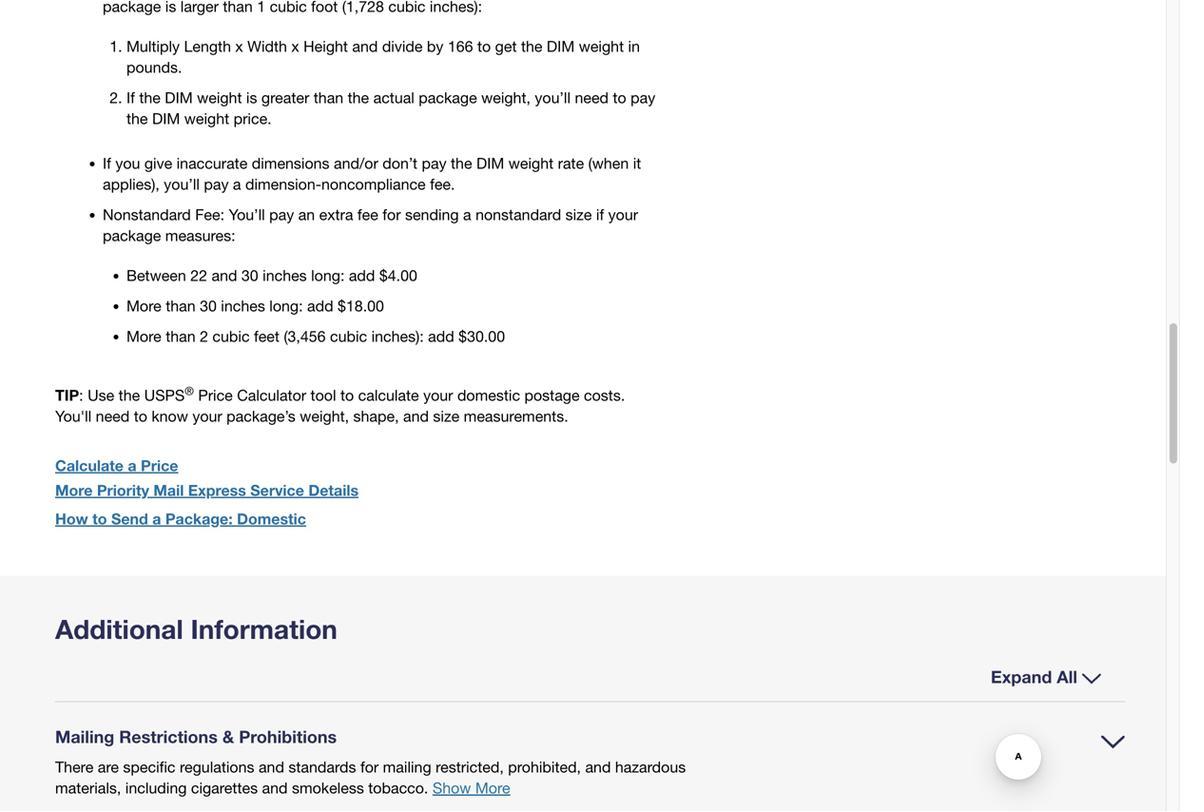 Task type: locate. For each thing, give the bounding box(es) containing it.
if
[[596, 205, 604, 224]]

1 vertical spatial price
[[141, 456, 178, 475]]

a up 'you'll'
[[233, 175, 241, 193]]

0 horizontal spatial price
[[141, 456, 178, 475]]

30 up more than 30 inches long: add $18.00
[[241, 266, 258, 284]]

service
[[250, 481, 304, 499]]

the inside multiply length x width x height and divide by 166 to get the dim weight in pounds.
[[521, 37, 543, 55]]

price.
[[234, 109, 272, 127]]

cubic right "2"
[[212, 327, 250, 345]]

if inside if the dim weight is greater than the actual package weight, you'll need to pay the dim weight price.
[[126, 88, 135, 107]]

greater
[[261, 88, 309, 107]]

details
[[308, 481, 359, 499]]

package inside nonstandard fee: you'll pay an extra fee for sending a nonstandard size if your package measures:
[[103, 226, 161, 244]]

restrictions
[[119, 726, 218, 747]]

you'll down give
[[164, 175, 200, 193]]

pay down in
[[631, 88, 656, 107]]

1 horizontal spatial you'll
[[535, 88, 571, 107]]

need
[[575, 88, 609, 107], [96, 407, 130, 425]]

if for if you give inaccurate dimensions and/or don't pay the dim weight rate (when it applies), you'll pay a dimension-noncompliance fee.
[[103, 154, 111, 172]]

need up (when
[[575, 88, 609, 107]]

package
[[419, 88, 477, 107], [103, 226, 161, 244]]

the right get
[[521, 37, 543, 55]]

your right "if"
[[608, 205, 638, 224]]

tool
[[311, 386, 336, 404]]

is
[[246, 88, 257, 107]]

send
[[111, 509, 148, 528]]

a inside calculate a price more priority mail express service details
[[128, 456, 137, 475]]

weight, down tool
[[300, 407, 349, 425]]

a right send
[[152, 509, 161, 528]]

$18.00
[[338, 297, 384, 315]]

how
[[55, 509, 88, 528]]

price up mail at left
[[141, 456, 178, 475]]

calculate a price more priority mail express service details
[[55, 456, 359, 499]]

0 vertical spatial add
[[349, 266, 375, 284]]

weight, down get
[[481, 88, 531, 107]]

0 horizontal spatial package
[[103, 226, 161, 244]]

1 vertical spatial size
[[433, 407, 460, 425]]

the inside if you give inaccurate dimensions and/or don't pay the dim weight rate (when it applies), you'll pay a dimension-noncompliance fee.
[[451, 154, 472, 172]]

2 vertical spatial than
[[166, 327, 196, 345]]

long:
[[311, 266, 345, 284], [269, 297, 303, 315]]

dim right get
[[547, 37, 575, 55]]

it
[[633, 154, 641, 172]]

2 vertical spatial your
[[192, 407, 222, 425]]

1 vertical spatial package
[[103, 226, 161, 244]]

2 x from the left
[[291, 37, 299, 55]]

and down prohibitions
[[259, 758, 284, 776]]

0 vertical spatial size
[[566, 205, 592, 224]]

1 horizontal spatial need
[[575, 88, 609, 107]]

and down calculate
[[403, 407, 429, 425]]

long: down between 22 and 30 inches long: add $4.00
[[269, 297, 303, 315]]

if left you
[[103, 154, 111, 172]]

0 horizontal spatial weight,
[[300, 407, 349, 425]]

1 horizontal spatial 30
[[241, 266, 258, 284]]

dim up nonstandard
[[476, 154, 504, 172]]

size left "if"
[[566, 205, 592, 224]]

regulations
[[180, 758, 254, 776]]

and left divide
[[352, 37, 378, 55]]

the up fee.
[[451, 154, 472, 172]]

0 horizontal spatial need
[[96, 407, 130, 425]]

0 horizontal spatial 30
[[200, 297, 217, 315]]

1 horizontal spatial long:
[[311, 266, 345, 284]]

0 vertical spatial long:
[[311, 266, 345, 284]]

package down the 166
[[419, 88, 477, 107]]

price inside price calculator tool to calculate your domestic postage costs. you'll need to know your package's weight, shape, and size measurements.
[[198, 386, 233, 404]]

you'll up rate
[[535, 88, 571, 107]]

dim down pounds.
[[165, 88, 193, 107]]

0 horizontal spatial if
[[103, 154, 111, 172]]

don't
[[383, 154, 418, 172]]

smokeless
[[292, 779, 364, 797]]

get
[[495, 37, 517, 55]]

:
[[79, 386, 83, 404]]

0 vertical spatial weight,
[[481, 88, 531, 107]]

tip
[[55, 386, 79, 404]]

all
[[1057, 666, 1078, 687]]

your inside nonstandard fee: you'll pay an extra fee for sending a nonstandard size if your package measures:
[[608, 205, 638, 224]]

1 horizontal spatial package
[[419, 88, 477, 107]]

(when
[[588, 154, 629, 172]]

1 horizontal spatial price
[[198, 386, 233, 404]]

a
[[233, 175, 241, 193], [463, 205, 471, 224], [128, 456, 137, 475], [152, 509, 161, 528]]

to right tool
[[340, 386, 354, 404]]

0 horizontal spatial your
[[192, 407, 222, 425]]

the up you
[[126, 109, 148, 127]]

need down use
[[96, 407, 130, 425]]

than for cubic
[[166, 327, 196, 345]]

0 vertical spatial your
[[608, 205, 638, 224]]

the down pounds.
[[139, 88, 161, 107]]

for
[[383, 205, 401, 224], [360, 758, 379, 776]]

0 horizontal spatial long:
[[269, 297, 303, 315]]

1 x from the left
[[235, 37, 243, 55]]

0 vertical spatial 30
[[241, 266, 258, 284]]

weight left in
[[579, 37, 624, 55]]

0 vertical spatial price
[[198, 386, 233, 404]]

and
[[352, 37, 378, 55], [212, 266, 237, 284], [403, 407, 429, 425], [259, 758, 284, 776], [585, 758, 611, 776], [262, 779, 288, 797]]

for right fee
[[383, 205, 401, 224]]

1 vertical spatial if
[[103, 154, 111, 172]]

size down domestic
[[433, 407, 460, 425]]

height
[[304, 37, 348, 55]]

x left width
[[235, 37, 243, 55]]

1 vertical spatial you'll
[[164, 175, 200, 193]]

than left "2"
[[166, 327, 196, 345]]

your down ® at the top left
[[192, 407, 222, 425]]

expand all
[[991, 666, 1078, 687]]

2 horizontal spatial your
[[608, 205, 638, 224]]

dimension-
[[245, 175, 321, 193]]

0 vertical spatial if
[[126, 88, 135, 107]]

dim inside multiply length x width x height and divide by 166 to get the dim weight in pounds.
[[547, 37, 575, 55]]

more down restricted,
[[475, 779, 510, 797]]

0 vertical spatial than
[[314, 88, 344, 107]]

for up tobacco.
[[360, 758, 379, 776]]

price right ® at the top left
[[198, 386, 233, 404]]

0 horizontal spatial you'll
[[164, 175, 200, 193]]

need inside price calculator tool to calculate your domestic postage costs. you'll need to know your package's weight, shape, and size measurements.
[[96, 407, 130, 425]]

inches up more than 30 inches long: add $18.00
[[263, 266, 307, 284]]

more than 30 inches long: add $18.00
[[126, 297, 384, 315]]

1 horizontal spatial size
[[566, 205, 592, 224]]

to up (when
[[613, 88, 626, 107]]

there
[[55, 758, 93, 776]]

0 horizontal spatial for
[[360, 758, 379, 776]]

use
[[88, 386, 114, 404]]

inches
[[263, 266, 307, 284], [221, 297, 265, 315]]

0 vertical spatial need
[[575, 88, 609, 107]]

size
[[566, 205, 592, 224], [433, 407, 460, 425]]

by
[[427, 37, 444, 55]]

to inside if the dim weight is greater than the actual package weight, you'll need to pay the dim weight price.
[[613, 88, 626, 107]]

package down nonstandard
[[103, 226, 161, 244]]

your for price calculator tool to calculate your domestic postage costs. you'll need to know your package's weight, shape, and size measurements.
[[192, 407, 222, 425]]

than
[[314, 88, 344, 107], [166, 297, 196, 315], [166, 327, 196, 345]]

1 vertical spatial weight,
[[300, 407, 349, 425]]

prohibitions
[[239, 726, 337, 747]]

pounds.
[[126, 58, 182, 76]]

0 horizontal spatial x
[[235, 37, 243, 55]]

long: up $18.00
[[311, 266, 345, 284]]

1 horizontal spatial if
[[126, 88, 135, 107]]

multiply length x width x height and divide by 166 to get the dim weight in pounds.
[[126, 37, 640, 76]]

there are specific regulations and standards for mailing restricted, prohibited, and hazardous materials, including cigarettes and smokeless tobacco.
[[55, 758, 686, 797]]

dim inside if you give inaccurate dimensions and/or don't pay the dim weight rate (when it applies), you'll pay a dimension-noncompliance fee.
[[476, 154, 504, 172]]

1 cubic from the left
[[212, 327, 250, 345]]

rate
[[558, 154, 584, 172]]

your right calculate
[[423, 386, 453, 404]]

0 vertical spatial for
[[383, 205, 401, 224]]

the
[[521, 37, 543, 55], [139, 88, 161, 107], [348, 88, 369, 107], [126, 109, 148, 127], [451, 154, 472, 172], [119, 386, 140, 404]]

2 horizontal spatial add
[[428, 327, 454, 345]]

the right use
[[119, 386, 140, 404]]

mailing
[[55, 726, 114, 747]]

1 vertical spatial need
[[96, 407, 130, 425]]

2 cubic from the left
[[330, 327, 367, 345]]

between 22 and 30 inches long: add $4.00
[[126, 266, 417, 284]]

to inside multiply length x width x height and divide by 166 to get the dim weight in pounds.
[[477, 37, 491, 55]]

2
[[200, 327, 208, 345]]

30 up "2"
[[200, 297, 217, 315]]

tip : use the usps ®
[[55, 384, 194, 404]]

1 horizontal spatial for
[[383, 205, 401, 224]]

than right greater
[[314, 88, 344, 107]]

1 vertical spatial your
[[423, 386, 453, 404]]

inches up feet at the left
[[221, 297, 265, 315]]

0 vertical spatial you'll
[[535, 88, 571, 107]]

0 horizontal spatial add
[[307, 297, 333, 315]]

weight, inside price calculator tool to calculate your domestic postage costs. you'll need to know your package's weight, shape, and size measurements.
[[300, 407, 349, 425]]

information
[[191, 613, 338, 645]]

add left $30.00
[[428, 327, 454, 345]]

1 vertical spatial for
[[360, 758, 379, 776]]

inaccurate
[[177, 154, 248, 172]]

weight inside multiply length x width x height and divide by 166 to get the dim weight in pounds.
[[579, 37, 624, 55]]

priority
[[97, 481, 149, 499]]

$30.00
[[459, 327, 505, 345]]

to left get
[[477, 37, 491, 55]]

to down tip : use the usps ®
[[134, 407, 147, 425]]

the left "actual"
[[348, 88, 369, 107]]

to
[[477, 37, 491, 55], [613, 88, 626, 107], [340, 386, 354, 404], [134, 407, 147, 425], [92, 509, 107, 528]]

0 horizontal spatial cubic
[[212, 327, 250, 345]]

if down pounds.
[[126, 88, 135, 107]]

x right width
[[291, 37, 299, 55]]

more left "2"
[[126, 327, 161, 345]]

package inside if the dim weight is greater than the actual package weight, you'll need to pay the dim weight price.
[[419, 88, 477, 107]]

standards
[[289, 758, 356, 776]]

express
[[188, 481, 246, 499]]

1 horizontal spatial x
[[291, 37, 299, 55]]

prohibited,
[[508, 758, 581, 776]]

1 horizontal spatial cubic
[[330, 327, 367, 345]]

1 horizontal spatial your
[[423, 386, 453, 404]]

weight left rate
[[509, 154, 554, 172]]

weight,
[[481, 88, 531, 107], [300, 407, 349, 425]]

0 horizontal spatial size
[[433, 407, 460, 425]]

more up how
[[55, 481, 93, 499]]

cubic down $18.00
[[330, 327, 367, 345]]

a right sending
[[463, 205, 471, 224]]

usps
[[144, 386, 185, 404]]

pay left an
[[269, 205, 294, 224]]

1 vertical spatial than
[[166, 297, 196, 315]]

and left hazardous
[[585, 758, 611, 776]]

a up priority
[[128, 456, 137, 475]]

add up more than 2 cubic feet (3,456 cubic inches): add $30.00
[[307, 297, 333, 315]]

nonstandard fee: you'll pay an extra fee for sending a nonstandard size if your package measures:
[[103, 205, 638, 244]]

in
[[628, 37, 640, 55]]

&
[[222, 726, 234, 747]]

price calculator tool to calculate your domestic postage costs. you'll need to know your package's weight, shape, and size measurements.
[[55, 386, 625, 425]]

pay inside nonstandard fee: you'll pay an extra fee for sending a nonstandard size if your package measures:
[[269, 205, 294, 224]]

price inside calculate a price more priority mail express service details
[[141, 456, 178, 475]]

size inside nonstandard fee: you'll pay an extra fee for sending a nonstandard size if your package measures:
[[566, 205, 592, 224]]

for inside nonstandard fee: you'll pay an extra fee for sending a nonstandard size if your package measures:
[[383, 205, 401, 224]]

weight inside if you give inaccurate dimensions and/or don't pay the dim weight rate (when it applies), you'll pay a dimension-noncompliance fee.
[[509, 154, 554, 172]]

30
[[241, 266, 258, 284], [200, 297, 217, 315]]

1 vertical spatial long:
[[269, 297, 303, 315]]

hazardous
[[615, 758, 686, 776]]

additional information
[[55, 613, 338, 645]]

are
[[98, 758, 119, 776]]

if
[[126, 88, 135, 107], [103, 154, 111, 172]]

more
[[126, 297, 161, 315], [126, 327, 161, 345], [55, 481, 93, 499], [475, 779, 510, 797]]

0 vertical spatial package
[[419, 88, 477, 107]]

you'll inside if you give inaccurate dimensions and/or don't pay the dim weight rate (when it applies), you'll pay a dimension-noncompliance fee.
[[164, 175, 200, 193]]

an
[[298, 205, 315, 224]]

need inside if the dim weight is greater than the actual package weight, you'll need to pay the dim weight price.
[[575, 88, 609, 107]]

than down 22
[[166, 297, 196, 315]]

inches):
[[371, 327, 424, 345]]

nonstandard
[[476, 205, 561, 224]]

and inside price calculator tool to calculate your domestic postage costs. you'll need to know your package's weight, shape, and size measurements.
[[403, 407, 429, 425]]

if inside if you give inaccurate dimensions and/or don't pay the dim weight rate (when it applies), you'll pay a dimension-noncompliance fee.
[[103, 154, 111, 172]]

1 horizontal spatial weight,
[[481, 88, 531, 107]]

add up $18.00
[[349, 266, 375, 284]]



Task type: vqa. For each thing, say whether or not it's contained in the screenshot.
rightmost 'by'
no



Task type: describe. For each thing, give the bounding box(es) containing it.
you
[[115, 154, 140, 172]]

the inside tip : use the usps ®
[[119, 386, 140, 404]]

0 vertical spatial inches
[[263, 266, 307, 284]]

postage
[[524, 386, 580, 404]]

show more link
[[433, 779, 510, 797]]

if for if the dim weight is greater than the actual package weight, you'll need to pay the dim weight price.
[[126, 88, 135, 107]]

package's
[[227, 407, 296, 425]]

for inside there are specific regulations and standards for mailing restricted, prohibited, and hazardous materials, including cigarettes and smokeless tobacco.
[[360, 758, 379, 776]]

a inside nonstandard fee: you'll pay an extra fee for sending a nonstandard size if your package measures:
[[463, 205, 471, 224]]

and inside multiply length x width x height and divide by 166 to get the dim weight in pounds.
[[352, 37, 378, 55]]

divide
[[382, 37, 423, 55]]

measures:
[[165, 226, 235, 244]]

pay up fee.
[[422, 154, 447, 172]]

and right cigarettes
[[262, 779, 288, 797]]

weight, inside if the dim weight is greater than the actual package weight, you'll need to pay the dim weight price.
[[481, 88, 531, 107]]

more than 2 cubic feet (3,456 cubic inches): add $30.00
[[126, 327, 505, 345]]

including
[[125, 779, 187, 797]]

how to send a package: domestic
[[55, 509, 306, 528]]

1 vertical spatial inches
[[221, 297, 265, 315]]

domestic
[[457, 386, 520, 404]]

materials,
[[55, 779, 121, 797]]

domestic
[[237, 509, 306, 528]]

extra
[[319, 205, 353, 224]]

and right 22
[[212, 266, 237, 284]]

measurements.
[[464, 407, 568, 425]]

how to send a package: domestic link
[[55, 505, 661, 533]]

dim up give
[[152, 109, 180, 127]]

know
[[152, 407, 188, 425]]

pay down inaccurate at the left top of the page
[[204, 175, 229, 193]]

expand
[[991, 666, 1052, 687]]

than inside if the dim weight is greater than the actual package weight, you'll need to pay the dim weight price.
[[314, 88, 344, 107]]

multiply
[[126, 37, 180, 55]]

$4.00
[[379, 266, 417, 284]]

more inside calculate a price more priority mail express service details
[[55, 481, 93, 499]]

1 vertical spatial add
[[307, 297, 333, 315]]

to right how
[[92, 509, 107, 528]]

give
[[144, 154, 172, 172]]

fee.
[[430, 175, 455, 193]]

feet
[[254, 327, 280, 345]]

cigarettes
[[191, 779, 258, 797]]

®
[[185, 384, 194, 398]]

fee:
[[195, 205, 224, 224]]

mail
[[153, 481, 184, 499]]

you'll inside if the dim weight is greater than the actual package weight, you'll need to pay the dim weight price.
[[535, 88, 571, 107]]

restricted,
[[436, 758, 504, 776]]

if the dim weight is greater than the actual package weight, you'll need to pay the dim weight price.
[[126, 88, 656, 127]]

nonstandard
[[103, 205, 191, 224]]

than for inches
[[166, 297, 196, 315]]

shape,
[[353, 407, 399, 425]]

applies),
[[103, 175, 160, 193]]

weight up inaccurate at the left top of the page
[[184, 109, 229, 127]]

calculate
[[358, 386, 419, 404]]

2 vertical spatial add
[[428, 327, 454, 345]]

fee
[[358, 205, 378, 224]]

show
[[433, 779, 471, 797]]

costs.
[[584, 386, 625, 404]]

22
[[190, 266, 207, 284]]

your for nonstandard fee: you'll pay an extra fee for sending a nonstandard size if your package measures:
[[608, 205, 638, 224]]

width
[[247, 37, 287, 55]]

calculator
[[237, 386, 306, 404]]

tobacco.
[[368, 779, 428, 797]]

mailing
[[383, 758, 431, 776]]

pay inside if the dim weight is greater than the actual package weight, you'll need to pay the dim weight price.
[[631, 88, 656, 107]]

package:
[[165, 509, 233, 528]]

between
[[126, 266, 186, 284]]

noncompliance
[[321, 175, 426, 193]]

size inside price calculator tool to calculate your domestic postage costs. you'll need to know your package's weight, shape, and size measurements.
[[433, 407, 460, 425]]

weight left is
[[197, 88, 242, 107]]

dimensions
[[252, 154, 330, 172]]

and/or
[[334, 154, 378, 172]]

you'll
[[229, 205, 265, 224]]

additional
[[55, 613, 183, 645]]

1 vertical spatial 30
[[200, 297, 217, 315]]

mailing restrictions & prohibitions
[[55, 726, 337, 747]]

1 horizontal spatial add
[[349, 266, 375, 284]]

more down between
[[126, 297, 161, 315]]

show more
[[433, 779, 510, 797]]

a inside if you give inaccurate dimensions and/or don't pay the dim weight rate (when it applies), you'll pay a dimension-noncompliance fee.
[[233, 175, 241, 193]]

calculate
[[55, 456, 124, 475]]

specific
[[123, 758, 175, 776]]

sending
[[405, 205, 459, 224]]

actual
[[373, 88, 415, 107]]

166
[[448, 37, 473, 55]]

(3,456
[[284, 327, 326, 345]]

if you give inaccurate dimensions and/or don't pay the dim weight rate (when it applies), you'll pay a dimension-noncompliance fee.
[[103, 154, 641, 193]]



